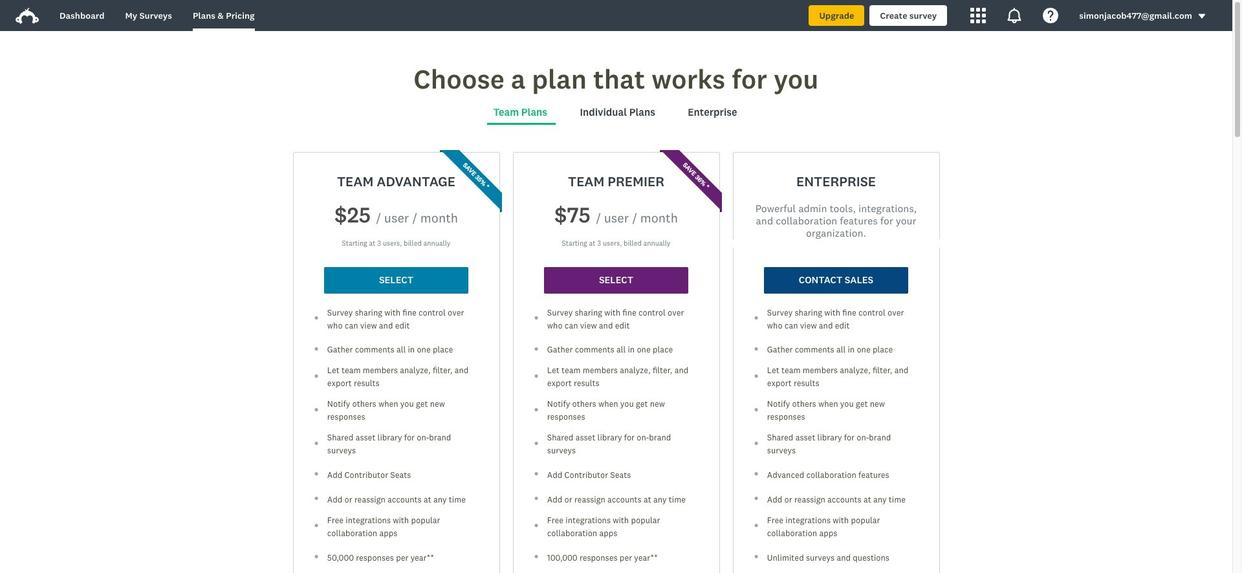 Task type: locate. For each thing, give the bounding box(es) containing it.
2 products icon image from the left
[[1007, 8, 1023, 23]]

products icon image
[[971, 8, 987, 23], [1007, 8, 1023, 23]]

surveymonkey logo image
[[16, 8, 39, 24]]

dropdown arrow image
[[1198, 12, 1207, 21]]

1 horizontal spatial products icon image
[[1007, 8, 1023, 23]]

0 horizontal spatial products icon image
[[971, 8, 987, 23]]

1 products icon image from the left
[[971, 8, 987, 23]]



Task type: describe. For each thing, give the bounding box(es) containing it.
help icon image
[[1043, 8, 1059, 23]]



Task type: vqa. For each thing, say whether or not it's contained in the screenshot.
No issues icon
no



